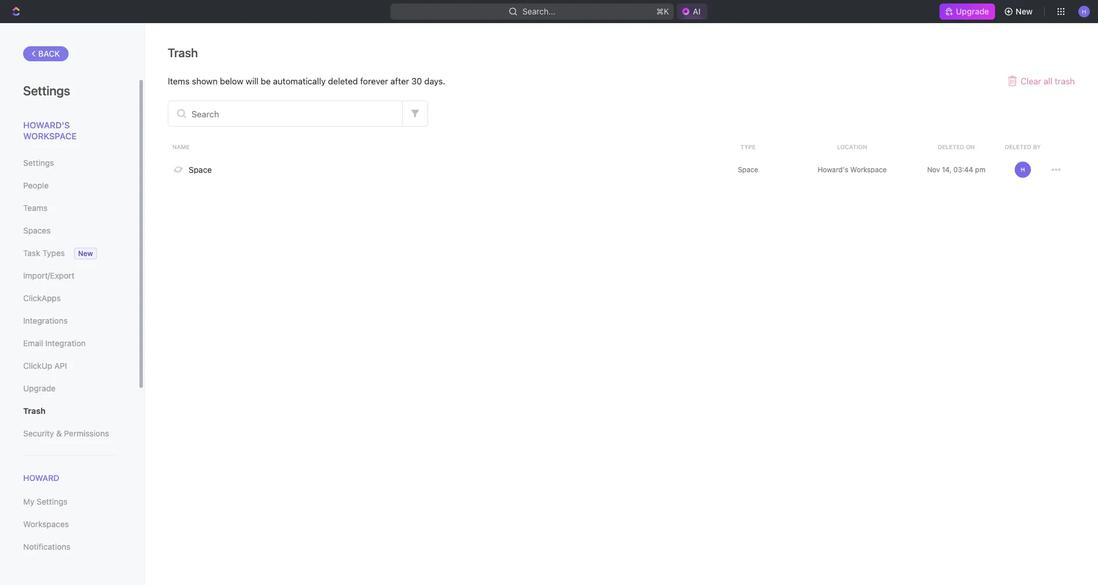 Task type: describe. For each thing, give the bounding box(es) containing it.
1 horizontal spatial space
[[738, 166, 758, 174]]

settings element
[[0, 23, 145, 586]]

shown
[[192, 76, 218, 86]]

spaces
[[23, 226, 51, 236]]

teams
[[23, 203, 47, 213]]

email
[[23, 339, 43, 348]]

30
[[411, 76, 422, 86]]

location
[[837, 144, 867, 150]]

⌘k
[[657, 7, 669, 16]]

my settings
[[23, 497, 68, 507]]

trash link
[[23, 402, 115, 421]]

notifications link
[[23, 538, 115, 557]]

new inside button
[[1016, 7, 1033, 16]]

deleted on
[[938, 144, 975, 150]]

email integration
[[23, 339, 86, 348]]

forever
[[360, 76, 388, 86]]

people
[[23, 181, 49, 190]]

0 vertical spatial settings
[[23, 83, 70, 98]]

be
[[261, 76, 271, 86]]

notifications
[[23, 543, 70, 552]]

back
[[38, 49, 60, 58]]

howard
[[23, 474, 59, 483]]

deleted for deleted on
[[938, 144, 965, 150]]

clickup
[[23, 361, 52, 371]]

will
[[246, 76, 258, 86]]

h button
[[1075, 2, 1094, 21]]

deleted
[[328, 76, 358, 86]]

import/export
[[23, 271, 74, 281]]

clickup api
[[23, 361, 67, 371]]

security & permissions
[[23, 429, 109, 439]]

security
[[23, 429, 54, 439]]

by
[[1033, 144, 1041, 150]]

nov 14, 03:44 pm
[[927, 166, 986, 174]]

1 horizontal spatial workspace
[[851, 166, 887, 174]]

workspaces
[[23, 520, 69, 530]]

import/export link
[[23, 266, 115, 286]]

dropdown menu image
[[1052, 165, 1061, 174]]

new button
[[1000, 2, 1040, 21]]

clickapps link
[[23, 289, 115, 308]]

03:44
[[954, 166, 973, 174]]

api
[[54, 361, 67, 371]]

settings inside "link"
[[37, 497, 68, 507]]

1 vertical spatial h
[[1021, 166, 1025, 173]]

spaces link
[[23, 221, 115, 241]]

trash
[[1055, 76, 1075, 86]]

settings link
[[23, 153, 115, 173]]

my settings link
[[23, 493, 115, 512]]

14,
[[942, 166, 952, 174]]

teams link
[[23, 198, 115, 218]]

my
[[23, 497, 34, 507]]

all
[[1044, 76, 1053, 86]]

integrations link
[[23, 311, 115, 331]]

0 horizontal spatial upgrade link
[[23, 379, 115, 399]]

types
[[42, 249, 65, 258]]

type
[[741, 144, 756, 150]]

clickup api link
[[23, 356, 115, 376]]

deleted for deleted by
[[1005, 144, 1032, 150]]



Task type: vqa. For each thing, say whether or not it's contained in the screenshot.
Howard's to the left
yes



Task type: locate. For each thing, give the bounding box(es) containing it.
1 horizontal spatial upgrade link
[[940, 3, 995, 20]]

0 vertical spatial h
[[1082, 8, 1087, 15]]

after
[[391, 76, 409, 86]]

0 vertical spatial upgrade
[[956, 7, 989, 16]]

&
[[56, 429, 62, 439]]

1 horizontal spatial new
[[1016, 7, 1033, 16]]

workspace up settings 'link'
[[23, 131, 77, 141]]

0 horizontal spatial h
[[1021, 166, 1025, 173]]

new inside settings "element"
[[78, 250, 93, 258]]

trash up items
[[168, 45, 198, 60]]

automatically
[[273, 76, 326, 86]]

deleted by
[[1005, 144, 1041, 150]]

clear all trash
[[1021, 76, 1075, 86]]

permissions
[[64, 429, 109, 439]]

security & permissions link
[[23, 424, 115, 444]]

1 vertical spatial upgrade
[[23, 384, 56, 393]]

settings inside 'link'
[[23, 158, 54, 168]]

0 horizontal spatial howard's
[[23, 120, 70, 130]]

0 horizontal spatial new
[[78, 250, 93, 258]]

1 horizontal spatial trash
[[168, 45, 198, 60]]

settings right the my
[[37, 497, 68, 507]]

workspace
[[23, 131, 77, 141], [851, 166, 887, 174]]

upgrade link left new button
[[940, 3, 995, 20]]

1 horizontal spatial upgrade
[[956, 7, 989, 16]]

h
[[1082, 8, 1087, 15], [1021, 166, 1025, 173]]

howard's workspace down location
[[818, 166, 887, 174]]

space down type
[[738, 166, 758, 174]]

0 horizontal spatial howard's workspace
[[23, 120, 77, 141]]

0 horizontal spatial workspace
[[23, 131, 77, 141]]

0 horizontal spatial trash
[[23, 407, 46, 416]]

email integration link
[[23, 334, 115, 354]]

upgrade link
[[940, 3, 995, 20], [23, 379, 115, 399]]

trash inside settings "element"
[[23, 407, 46, 416]]

clickapps
[[23, 294, 61, 303]]

ai button
[[677, 3, 708, 20]]

1 vertical spatial new
[[78, 250, 93, 258]]

0 horizontal spatial space
[[189, 165, 212, 174]]

days.
[[424, 76, 445, 86]]

people link
[[23, 176, 115, 196]]

0 vertical spatial upgrade link
[[940, 3, 995, 20]]

upgrade down clickup
[[23, 384, 56, 393]]

new
[[1016, 7, 1033, 16], [78, 250, 93, 258]]

0 vertical spatial workspace
[[23, 131, 77, 141]]

Search text field
[[168, 101, 402, 126]]

2 vertical spatial settings
[[37, 497, 68, 507]]

task
[[23, 249, 40, 258]]

items
[[168, 76, 190, 86]]

space down name
[[189, 165, 212, 174]]

0 vertical spatial howard's workspace
[[23, 120, 77, 141]]

1 horizontal spatial h
[[1082, 8, 1087, 15]]

howard's workspace up settings 'link'
[[23, 120, 77, 141]]

pm
[[975, 166, 986, 174]]

trash up 'security' on the left bottom
[[23, 407, 46, 416]]

howard's workspace
[[23, 120, 77, 141], [818, 166, 887, 174]]

1 vertical spatial upgrade link
[[23, 379, 115, 399]]

1 vertical spatial trash
[[23, 407, 46, 416]]

0 vertical spatial new
[[1016, 7, 1033, 16]]

0 vertical spatial howard's
[[23, 120, 70, 130]]

howard's workspace inside settings "element"
[[23, 120, 77, 141]]

deleted left on
[[938, 144, 965, 150]]

1 horizontal spatial deleted
[[1005, 144, 1032, 150]]

howard's
[[23, 120, 70, 130], [818, 166, 849, 174]]

settings down back link
[[23, 83, 70, 98]]

1 vertical spatial howard's
[[818, 166, 849, 174]]

search...
[[523, 7, 556, 16]]

howard's inside settings "element"
[[23, 120, 70, 130]]

workspace down location
[[851, 166, 887, 174]]

clear
[[1021, 76, 1042, 86]]

deleted left the by on the top
[[1005, 144, 1032, 150]]

2 deleted from the left
[[1005, 144, 1032, 150]]

integration
[[45, 339, 86, 348]]

1 horizontal spatial howard's
[[818, 166, 849, 174]]

upgrade inside settings "element"
[[23, 384, 56, 393]]

h inside "dropdown button"
[[1082, 8, 1087, 15]]

below
[[220, 76, 243, 86]]

space
[[189, 165, 212, 174], [738, 166, 758, 174]]

trash
[[168, 45, 198, 60], [23, 407, 46, 416]]

1 deleted from the left
[[938, 144, 965, 150]]

1 vertical spatial howard's workspace
[[818, 166, 887, 174]]

upgrade left new button
[[956, 7, 989, 16]]

back link
[[23, 46, 69, 61]]

0 horizontal spatial deleted
[[938, 144, 965, 150]]

name
[[172, 144, 190, 150]]

1 horizontal spatial howard's workspace
[[818, 166, 887, 174]]

upgrade
[[956, 7, 989, 16], [23, 384, 56, 393]]

settings
[[23, 83, 70, 98], [23, 158, 54, 168], [37, 497, 68, 507]]

items shown below will be automatically deleted forever after 30 days.
[[168, 76, 445, 86]]

settings up people
[[23, 158, 54, 168]]

howard's down location
[[818, 166, 849, 174]]

0 horizontal spatial upgrade
[[23, 384, 56, 393]]

1 vertical spatial settings
[[23, 158, 54, 168]]

task types
[[23, 249, 65, 258]]

0 vertical spatial trash
[[168, 45, 198, 60]]

workspace inside settings "element"
[[23, 131, 77, 141]]

deleted
[[938, 144, 965, 150], [1005, 144, 1032, 150]]

1 vertical spatial workspace
[[851, 166, 887, 174]]

on
[[966, 144, 975, 150]]

nov
[[927, 166, 940, 174]]

ai
[[693, 7, 701, 16]]

integrations
[[23, 316, 68, 326]]

upgrade link up trash link
[[23, 379, 115, 399]]

howard's up settings 'link'
[[23, 120, 70, 130]]

workspaces link
[[23, 515, 115, 535]]



